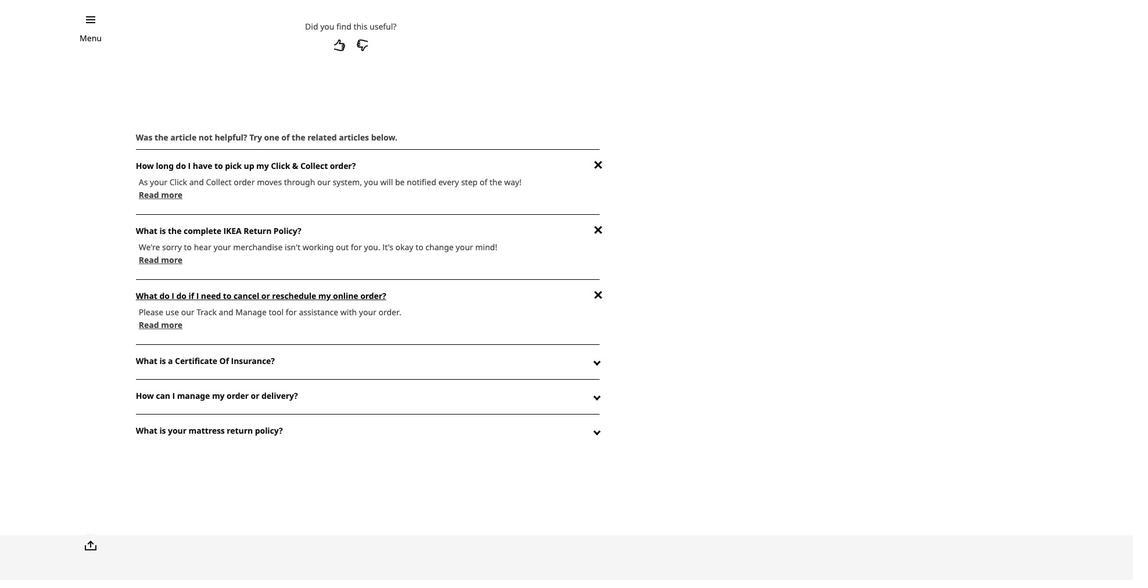 Task type: locate. For each thing, give the bounding box(es) containing it.
1 vertical spatial how
[[136, 391, 154, 402]]

click
[[271, 160, 290, 171], [170, 177, 187, 188]]

for right out
[[351, 242, 362, 253]]

my right manage
[[212, 391, 225, 402]]

1 vertical spatial my
[[319, 291, 331, 302]]

what down can
[[136, 425, 157, 436]]

read more link
[[136, 189, 183, 200], [136, 254, 183, 266], [136, 320, 183, 331]]

order down up
[[234, 177, 255, 188]]

was
[[136, 132, 153, 143]]

0 vertical spatial our
[[317, 177, 331, 188]]

is up sorry
[[160, 225, 166, 236]]

to inside what do i do if i need to cancel or reschedule my online order? please use our track and manage tool for assistance with your order. read more
[[223, 291, 232, 302]]

i right can
[[172, 391, 175, 402]]

i left have
[[188, 160, 191, 171]]

2 vertical spatial my
[[212, 391, 225, 402]]

0 horizontal spatial of
[[282, 132, 290, 143]]

your down 'ikea'
[[214, 242, 231, 253]]

how long do i have to pick up my click & collect order? as your click and collect order moves through our system, you will be notified every step of the way! read more
[[136, 160, 522, 200]]

with
[[341, 307, 357, 318]]

2 more from the top
[[161, 254, 183, 266]]

did you find this useful?
[[305, 21, 397, 32]]

is down can
[[160, 425, 166, 436]]

4 what from the top
[[136, 425, 157, 436]]

0 vertical spatial order
[[234, 177, 255, 188]]

order
[[234, 177, 255, 188], [227, 391, 249, 402]]

1 vertical spatial collect
[[206, 177, 232, 188]]

and inside what do i do if i need to cancel or reschedule my online order? please use our track and manage tool for assistance with your order. read more
[[219, 307, 234, 318]]

what is a certificate of insurance?
[[136, 356, 275, 367]]

related
[[308, 132, 337, 143]]

0 horizontal spatial collect
[[206, 177, 232, 188]]

you right did
[[320, 21, 335, 32]]

my right up
[[256, 160, 269, 171]]

1 horizontal spatial our
[[317, 177, 331, 188]]

3 read from the top
[[139, 320, 159, 331]]

our left system,
[[317, 177, 331, 188]]

0 horizontal spatial and
[[189, 177, 204, 188]]

is for your
[[160, 425, 166, 436]]

read more link down we're
[[136, 254, 183, 266]]

manage
[[236, 307, 267, 318]]

read
[[139, 189, 159, 200], [139, 254, 159, 266], [139, 320, 159, 331]]

more down use
[[161, 320, 183, 331]]

please
[[139, 307, 163, 318]]

1 is from the top
[[160, 225, 166, 236]]

0 vertical spatial or
[[262, 291, 270, 302]]

our right use
[[181, 307, 195, 318]]

0 horizontal spatial for
[[286, 307, 297, 318]]

what for what is a certificate of insurance?
[[136, 356, 157, 367]]

order up the return
[[227, 391, 249, 402]]

1 horizontal spatial and
[[219, 307, 234, 318]]

or right cancel
[[262, 291, 270, 302]]

1 how from the top
[[136, 160, 154, 171]]

read down the please
[[139, 320, 159, 331]]

or
[[262, 291, 270, 302], [251, 391, 260, 402]]

read down we're
[[139, 254, 159, 266]]

3 what from the top
[[136, 356, 157, 367]]

3 more from the top
[[161, 320, 183, 331]]

more down sorry
[[161, 254, 183, 266]]

how for how can i manage my order or delivery?
[[136, 391, 154, 402]]

your right with
[[359, 307, 377, 318]]

2 vertical spatial is
[[160, 425, 166, 436]]

read more link down as
[[136, 189, 183, 200]]

i
[[188, 160, 191, 171], [172, 291, 174, 302], [196, 291, 199, 302], [172, 391, 175, 402]]

2 is from the top
[[160, 356, 166, 367]]

certificate
[[175, 356, 217, 367]]

more inside how long do i have to pick up my click & collect order? as your click and collect order moves through our system, you will be notified every step of the way! read more
[[161, 189, 183, 200]]

can
[[156, 391, 170, 402]]

your inside how long do i have to pick up my click & collect order? as your click and collect order moves through our system, you will be notified every step of the way! read more
[[150, 177, 168, 188]]

1 horizontal spatial of
[[480, 177, 488, 188]]

0 vertical spatial click
[[271, 160, 290, 171]]

cancel
[[234, 291, 259, 302]]

to
[[215, 160, 223, 171], [184, 242, 192, 253], [416, 242, 424, 253], [223, 291, 232, 302]]

2 vertical spatial read
[[139, 320, 159, 331]]

this
[[354, 21, 368, 32]]

below.
[[371, 132, 398, 143]]

the
[[155, 132, 168, 143], [292, 132, 306, 143], [490, 177, 502, 188], [168, 225, 182, 236]]

of right step
[[480, 177, 488, 188]]

my up assistance
[[319, 291, 331, 302]]

your
[[150, 177, 168, 188], [214, 242, 231, 253], [456, 242, 473, 253], [359, 307, 377, 318], [168, 425, 187, 436]]

collect
[[300, 160, 328, 171], [206, 177, 232, 188]]

click left &
[[271, 160, 290, 171]]

for inside "what is the complete ikea return policy? we're sorry to hear your merchandise isn't working out for you. it's okay to change your mind! read more"
[[351, 242, 362, 253]]

0 vertical spatial how
[[136, 160, 154, 171]]

track
[[197, 307, 217, 318]]

order? up order.
[[361, 291, 386, 302]]

i right if
[[196, 291, 199, 302]]

1 vertical spatial is
[[160, 356, 166, 367]]

1 vertical spatial for
[[286, 307, 297, 318]]

policy?
[[255, 425, 283, 436]]

a
[[168, 356, 173, 367]]

collect down pick
[[206, 177, 232, 188]]

to right need
[[223, 291, 232, 302]]

i up use
[[172, 291, 174, 302]]

one
[[264, 132, 279, 143]]

1 vertical spatial you
[[364, 177, 378, 188]]

1 read more link from the top
[[136, 189, 183, 200]]

is
[[160, 225, 166, 236], [160, 356, 166, 367], [160, 425, 166, 436]]

our
[[317, 177, 331, 188], [181, 307, 195, 318]]

is left "a"
[[160, 356, 166, 367]]

what inside "what is the complete ikea return policy? we're sorry to hear your merchandise isn't working out for you. it's okay to change your mind! read more"
[[136, 225, 157, 236]]

articles
[[339, 132, 369, 143]]

how inside how long do i have to pick up my click & collect order? as your click and collect order moves through our system, you will be notified every step of the way! read more
[[136, 160, 154, 171]]

0 horizontal spatial you
[[320, 21, 335, 32]]

do right the long
[[176, 160, 186, 171]]

reschedule
[[272, 291, 316, 302]]

the left way!
[[490, 177, 502, 188]]

and
[[189, 177, 204, 188], [219, 307, 234, 318]]

order?
[[330, 160, 356, 171], [361, 291, 386, 302]]

our inside what do i do if i need to cancel or reschedule my online order? please use our track and manage tool for assistance with your order. read more
[[181, 307, 195, 318]]

was the article not helpful? try one of the related articles below.
[[136, 132, 398, 143]]

0 vertical spatial more
[[161, 189, 183, 200]]

helpful?
[[215, 132, 247, 143]]

how
[[136, 160, 154, 171], [136, 391, 154, 402]]

you
[[320, 21, 335, 32], [364, 177, 378, 188]]

1 vertical spatial read more link
[[136, 254, 183, 266]]

delivery?
[[262, 391, 298, 402]]

the left related
[[292, 132, 306, 143]]

1 vertical spatial order?
[[361, 291, 386, 302]]

1 vertical spatial our
[[181, 307, 195, 318]]

what
[[136, 225, 157, 236], [136, 291, 157, 302], [136, 356, 157, 367], [136, 425, 157, 436]]

and inside how long do i have to pick up my click & collect order? as your click and collect order moves through our system, you will be notified every step of the way! read more
[[189, 177, 204, 188]]

0 vertical spatial read more link
[[136, 189, 183, 200]]

menu
[[80, 33, 102, 44]]

0 vertical spatial and
[[189, 177, 204, 188]]

more down the long
[[161, 189, 183, 200]]

how can i manage my order or delivery?
[[136, 391, 298, 402]]

0 vertical spatial is
[[160, 225, 166, 236]]

how up as
[[136, 160, 154, 171]]

system,
[[333, 177, 362, 188]]

order? inside how long do i have to pick up my click & collect order? as your click and collect order moves through our system, you will be notified every step of the way! read more
[[330, 160, 356, 171]]

or left delivery?
[[251, 391, 260, 402]]

0 horizontal spatial my
[[212, 391, 225, 402]]

more
[[161, 189, 183, 200], [161, 254, 183, 266], [161, 320, 183, 331]]

1 vertical spatial click
[[170, 177, 187, 188]]

read more link for please use our track and manage tool for assistance with your order.
[[136, 320, 183, 331]]

collect right &
[[300, 160, 328, 171]]

change
[[426, 242, 454, 253]]

1 read from the top
[[139, 189, 159, 200]]

isn't
[[285, 242, 301, 253]]

out
[[336, 242, 349, 253]]

what left "a"
[[136, 356, 157, 367]]

1 vertical spatial and
[[219, 307, 234, 318]]

hear
[[194, 242, 212, 253]]

0 vertical spatial read
[[139, 189, 159, 200]]

0 horizontal spatial or
[[251, 391, 260, 402]]

order? up system,
[[330, 160, 356, 171]]

3 read more link from the top
[[136, 320, 183, 331]]

2 vertical spatial more
[[161, 320, 183, 331]]

2 what from the top
[[136, 291, 157, 302]]

1 vertical spatial order
[[227, 391, 249, 402]]

my inside how long do i have to pick up my click & collect order? as your click and collect order moves through our system, you will be notified every step of the way! read more
[[256, 160, 269, 171]]

and right track
[[219, 307, 234, 318]]

the up sorry
[[168, 225, 182, 236]]

is inside "what is the complete ikea return policy? we're sorry to hear your merchandise isn't working out for you. it's okay to change your mind! read more"
[[160, 225, 166, 236]]

what up the please
[[136, 291, 157, 302]]

2 vertical spatial read more link
[[136, 320, 183, 331]]

and down have
[[189, 177, 204, 188]]

for
[[351, 242, 362, 253], [286, 307, 297, 318]]

1 horizontal spatial for
[[351, 242, 362, 253]]

3 is from the top
[[160, 425, 166, 436]]

0 vertical spatial for
[[351, 242, 362, 253]]

0 horizontal spatial order?
[[330, 160, 356, 171]]

of right one
[[282, 132, 290, 143]]

my
[[256, 160, 269, 171], [319, 291, 331, 302], [212, 391, 225, 402]]

your right as
[[150, 177, 168, 188]]

way!
[[504, 177, 522, 188]]

of
[[282, 132, 290, 143], [480, 177, 488, 188]]

footer
[[0, 536, 1134, 581]]

1 horizontal spatial you
[[364, 177, 378, 188]]

to inside how long do i have to pick up my click & collect order? as your click and collect order moves through our system, you will be notified every step of the way! read more
[[215, 160, 223, 171]]

0 vertical spatial my
[[256, 160, 269, 171]]

moves
[[257, 177, 282, 188]]

mattress
[[189, 425, 225, 436]]

do
[[176, 160, 186, 171], [160, 291, 170, 302], [176, 291, 187, 302]]

what inside what do i do if i need to cancel or reschedule my online order? please use our track and manage tool for assistance with your order. read more
[[136, 291, 157, 302]]

manage
[[177, 391, 210, 402]]

if
[[189, 291, 194, 302]]

step
[[461, 177, 478, 188]]

to left pick
[[215, 160, 223, 171]]

you left will
[[364, 177, 378, 188]]

what for what is your mattress return policy?
[[136, 425, 157, 436]]

2 read more link from the top
[[136, 254, 183, 266]]

read down as
[[139, 189, 159, 200]]

more inside what do i do if i need to cancel or reschedule my online order? please use our track and manage tool for assistance with your order. read more
[[161, 320, 183, 331]]

1 horizontal spatial order?
[[361, 291, 386, 302]]

what up we're
[[136, 225, 157, 236]]

0 vertical spatial collect
[[300, 160, 328, 171]]

return
[[227, 425, 253, 436]]

long
[[156, 160, 174, 171]]

read more link down the please
[[136, 320, 183, 331]]

1 vertical spatial of
[[480, 177, 488, 188]]

1 what from the top
[[136, 225, 157, 236]]

how left can
[[136, 391, 154, 402]]

2 horizontal spatial my
[[319, 291, 331, 302]]

of
[[220, 356, 229, 367]]

do left if
[[176, 291, 187, 302]]

0 vertical spatial order?
[[330, 160, 356, 171]]

what do i do if i need to cancel or reschedule my online order? please use our track and manage tool for assistance with your order. read more
[[136, 291, 402, 331]]

0 vertical spatial of
[[282, 132, 290, 143]]

our inside how long do i have to pick up my click & collect order? as your click and collect order moves through our system, you will be notified every step of the way! read more
[[317, 177, 331, 188]]

did
[[305, 21, 318, 32]]

how for how long do i have to pick up my click & collect order? as your click and collect order moves through our system, you will be notified every step of the way! read more
[[136, 160, 154, 171]]

click down the long
[[170, 177, 187, 188]]

1 horizontal spatial or
[[262, 291, 270, 302]]

for right the tool
[[286, 307, 297, 318]]

1 vertical spatial read
[[139, 254, 159, 266]]

1 vertical spatial more
[[161, 254, 183, 266]]

find
[[337, 21, 352, 32]]

mind!
[[476, 242, 498, 253]]

0 horizontal spatial our
[[181, 307, 195, 318]]

0 horizontal spatial click
[[170, 177, 187, 188]]

2 how from the top
[[136, 391, 154, 402]]

is for a
[[160, 356, 166, 367]]

the inside how long do i have to pick up my click & collect order? as your click and collect order moves through our system, you will be notified every step of the way! read more
[[490, 177, 502, 188]]

1 more from the top
[[161, 189, 183, 200]]

what for what is the complete ikea return policy? we're sorry to hear your merchandise isn't working out for you. it's okay to change your mind! read more
[[136, 225, 157, 236]]

2 read from the top
[[139, 254, 159, 266]]

notified
[[407, 177, 437, 188]]

1 horizontal spatial my
[[256, 160, 269, 171]]

order inside how long do i have to pick up my click & collect order? as your click and collect order moves through our system, you will be notified every step of the way! read more
[[234, 177, 255, 188]]



Task type: vqa. For each thing, say whether or not it's contained in the screenshot.
order? to the top
yes



Task type: describe. For each thing, give the bounding box(es) containing it.
the right was
[[155, 132, 168, 143]]

up
[[244, 160, 254, 171]]

it's
[[383, 242, 394, 253]]

be
[[395, 177, 405, 188]]

will
[[380, 177, 393, 188]]

insurance?
[[231, 356, 275, 367]]

for inside what do i do if i need to cancel or reschedule my online order? please use our track and manage tool for assistance with your order. read more
[[286, 307, 297, 318]]

merchandise
[[233, 242, 283, 253]]

menu button
[[80, 32, 102, 45]]

as
[[139, 177, 148, 188]]

do inside how long do i have to pick up my click & collect order? as your click and collect order moves through our system, you will be notified every step of the way! read more
[[176, 160, 186, 171]]

policy?
[[274, 225, 301, 236]]

of inside how long do i have to pick up my click & collect order? as your click and collect order moves through our system, you will be notified every step of the way! read more
[[480, 177, 488, 188]]

my inside what do i do if i need to cancel or reschedule my online order? please use our track and manage tool for assistance with your order. read more
[[319, 291, 331, 302]]

do up use
[[160, 291, 170, 302]]

online
[[333, 291, 358, 302]]

read more link for we're sorry to hear your merchandise isn't working out for you. it's okay to change your mind!
[[136, 254, 183, 266]]

0 vertical spatial you
[[320, 21, 335, 32]]

what is your mattress return policy?
[[136, 425, 283, 436]]

to left hear at the left of page
[[184, 242, 192, 253]]

complete
[[184, 225, 221, 236]]

need
[[201, 291, 221, 302]]

to right okay
[[416, 242, 424, 253]]

sorry
[[162, 242, 182, 253]]

what for what do i do if i need to cancel or reschedule my online order? please use our track and manage tool for assistance with your order. read more
[[136, 291, 157, 302]]

okay
[[396, 242, 414, 253]]

1 horizontal spatial click
[[271, 160, 290, 171]]

&
[[292, 160, 298, 171]]

order? inside what do i do if i need to cancel or reschedule my online order? please use our track and manage tool for assistance with your order. read more
[[361, 291, 386, 302]]

what is the complete ikea return policy? we're sorry to hear your merchandise isn't working out for you. it's okay to change your mind! read more
[[136, 225, 498, 266]]

ikea
[[224, 225, 242, 236]]

i inside how long do i have to pick up my click & collect order? as your click and collect order moves through our system, you will be notified every step of the way! read more
[[188, 160, 191, 171]]

read inside how long do i have to pick up my click & collect order? as your click and collect order moves through our system, you will be notified every step of the way! read more
[[139, 189, 159, 200]]

article
[[170, 132, 197, 143]]

use
[[166, 307, 179, 318]]

your left "mind!"
[[456, 242, 473, 253]]

read inside "what is the complete ikea return policy? we're sorry to hear your merchandise isn't working out for you. it's okay to change your mind! read more"
[[139, 254, 159, 266]]

we're
[[139, 242, 160, 253]]

you inside how long do i have to pick up my click & collect order? as your click and collect order moves through our system, you will be notified every step of the way! read more
[[364, 177, 378, 188]]

return
[[244, 225, 272, 236]]

assistance
[[299, 307, 338, 318]]

every
[[439, 177, 459, 188]]

1 horizontal spatial collect
[[300, 160, 328, 171]]

pick
[[225, 160, 242, 171]]

useful?
[[370, 21, 397, 32]]

or inside what do i do if i need to cancel or reschedule my online order? please use our track and manage tool for assistance with your order. read more
[[262, 291, 270, 302]]

order.
[[379, 307, 402, 318]]

read more link for as your click and collect order moves through our system, you will be notified every step of the way!
[[136, 189, 183, 200]]

read inside what do i do if i need to cancel or reschedule my online order? please use our track and manage tool for assistance with your order. read more
[[139, 320, 159, 331]]

not
[[199, 132, 213, 143]]

the inside "what is the complete ikea return policy? we're sorry to hear your merchandise isn't working out for you. it's okay to change your mind! read more"
[[168, 225, 182, 236]]

more inside "what is the complete ikea return policy? we're sorry to hear your merchandise isn't working out for you. it's okay to change your mind! read more"
[[161, 254, 183, 266]]

working
[[303, 242, 334, 253]]

tool
[[269, 307, 284, 318]]

your inside what do i do if i need to cancel or reschedule my online order? please use our track and manage tool for assistance with your order. read more
[[359, 307, 377, 318]]

try
[[250, 132, 262, 143]]

1 vertical spatial or
[[251, 391, 260, 402]]

have
[[193, 160, 212, 171]]

your left mattress on the bottom left of the page
[[168, 425, 187, 436]]

you.
[[364, 242, 381, 253]]

through
[[284, 177, 315, 188]]

is for the
[[160, 225, 166, 236]]



